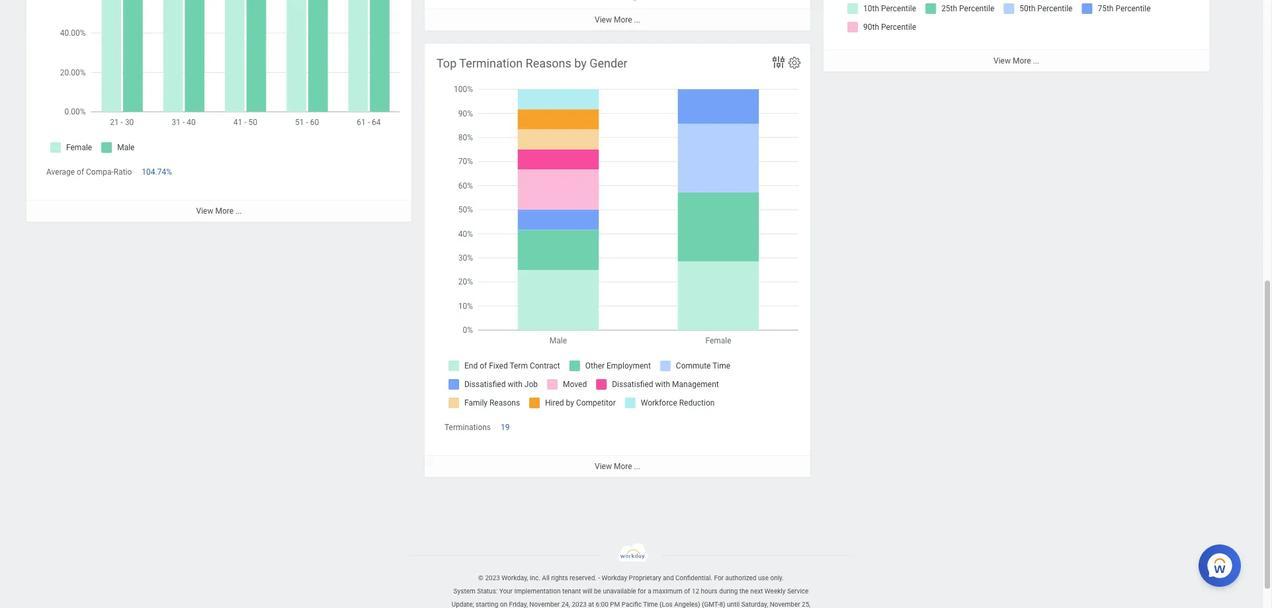 Task type: describe. For each thing, give the bounding box(es) containing it.
view more ... link for the leadership diversity benchmarks "element"
[[824, 50, 1210, 72]]

1 vertical spatial 2023
[[572, 601, 587, 608]]

©
[[479, 575, 484, 582]]

© 2023 workday, inc. all rights reserved. - workday proprietary and confidential. for authorized use only. system status: your implementation tenant will be unavailable for a maximum of 12 hours during the next weekly service update; starting on friday, november 24, 2023 at 6:00 pm pacific time (los angeles) (gmt-8) until saturday, november 25
[[452, 575, 811, 608]]

only.
[[771, 575, 784, 582]]

top
[[437, 56, 457, 70]]

for
[[638, 588, 646, 595]]

... for view more ... link for "diversity scorecard (us)" element
[[634, 15, 641, 24]]

next
[[751, 588, 763, 595]]

view more ... link for "diversity scorecard (us)" element
[[425, 9, 811, 30]]

angeles)
[[675, 601, 701, 608]]

... for view more ... link corresponding to the leadership diversity benchmarks "element"
[[1034, 56, 1040, 66]]

more inside top termination reasons by gender element
[[614, 462, 632, 471]]

your
[[500, 588, 513, 595]]

pm
[[610, 601, 620, 608]]

time
[[643, 601, 658, 608]]

be
[[594, 588, 602, 595]]

104.74%
[[142, 168, 172, 177]]

more for "diversity scorecard (us)" element
[[614, 15, 632, 24]]

6:00
[[596, 601, 609, 608]]

pacific
[[622, 601, 642, 608]]

... inside top termination reasons by gender element
[[634, 462, 641, 471]]

workday
[[602, 575, 628, 582]]

workday,
[[502, 575, 528, 582]]

by
[[575, 56, 587, 70]]

configure top termination reasons by gender image
[[788, 56, 802, 70]]

(gmt-
[[702, 601, 720, 608]]

top termination reasons by gender element
[[425, 44, 811, 477]]

status:
[[477, 588, 498, 595]]

view inside top termination reasons by gender element
[[595, 462, 612, 471]]

leadership diversity benchmarks element
[[824, 0, 1210, 72]]

footer containing © 2023 workday, inc. all rights reserved. - workday proprietary and confidential. for authorized use only. system status: your implementation tenant will be unavailable for a maximum of 12 hours during the next weekly service update; starting on friday, november 24, 2023 at 6:00 pm pacific time (los angeles) (gmt-8) until saturday, november 25
[[0, 543, 1263, 608]]

average
[[46, 168, 75, 177]]

of inside avg. compa-ratio by gender & age group element
[[77, 168, 84, 177]]

average of compa-ratio
[[46, 168, 132, 177]]

top termination reasons by gender
[[437, 56, 628, 70]]

-
[[599, 575, 600, 582]]

implementation
[[515, 588, 561, 595]]

19
[[501, 423, 510, 432]]

avg. compa-ratio by gender & age group element
[[26, 0, 412, 222]]

inc.
[[530, 575, 541, 582]]

more for avg. compa-ratio by gender & age group element
[[215, 207, 234, 216]]

8)
[[720, 601, 726, 608]]

compa-
[[86, 168, 114, 177]]

authorized
[[726, 575, 757, 582]]

the
[[740, 588, 749, 595]]

diversity scorecard (us) element
[[425, 0, 811, 30]]

configure and view chart data image
[[771, 54, 787, 70]]

24,
[[562, 601, 571, 608]]

termination
[[460, 56, 523, 70]]



Task type: vqa. For each thing, say whether or not it's contained in the screenshot.
'maximum'
yes



Task type: locate. For each thing, give the bounding box(es) containing it.
of left the 12
[[685, 588, 691, 595]]

0 horizontal spatial november
[[530, 601, 560, 608]]

... inside "diversity scorecard (us)" element
[[634, 15, 641, 24]]

unavailable
[[603, 588, 637, 595]]

view for view more ... link corresponding to the leadership diversity benchmarks "element"
[[994, 56, 1011, 66]]

update;
[[452, 601, 474, 608]]

... inside avg. compa-ratio by gender & age group element
[[236, 207, 242, 216]]

system
[[454, 588, 476, 595]]

0 vertical spatial of
[[77, 168, 84, 177]]

for
[[714, 575, 724, 582]]

saturday,
[[742, 601, 769, 608]]

november
[[530, 601, 560, 608], [770, 601, 801, 608]]

use
[[759, 575, 769, 582]]

view more ...
[[595, 15, 641, 24], [994, 56, 1040, 66], [196, 207, 242, 216], [595, 462, 641, 471]]

view inside avg. compa-ratio by gender & age group element
[[196, 207, 213, 216]]

1 vertical spatial of
[[685, 588, 691, 595]]

rights
[[552, 575, 568, 582]]

of inside © 2023 workday, inc. all rights reserved. - workday proprietary and confidential. for authorized use only. system status: your implementation tenant will be unavailable for a maximum of 12 hours during the next weekly service update; starting on friday, november 24, 2023 at 6:00 pm pacific time (los angeles) (gmt-8) until saturday, november 25
[[685, 588, 691, 595]]

2023 right © at the bottom
[[485, 575, 500, 582]]

104.74% button
[[142, 167, 174, 178]]

reasons
[[526, 56, 572, 70]]

maximum
[[653, 588, 683, 595]]

of left compa- at the top of page
[[77, 168, 84, 177]]

weekly
[[765, 588, 786, 595]]

view for view more ... link for "diversity scorecard (us)" element
[[595, 15, 612, 24]]

view inside the leadership diversity benchmarks "element"
[[994, 56, 1011, 66]]

more
[[614, 15, 632, 24], [1013, 56, 1032, 66], [215, 207, 234, 216], [614, 462, 632, 471]]

during
[[720, 588, 738, 595]]

0 vertical spatial 2023
[[485, 575, 500, 582]]

2023
[[485, 575, 500, 582], [572, 601, 587, 608]]

friday,
[[509, 601, 528, 608]]

terminations
[[445, 423, 491, 432]]

view more ... inside the leadership diversity benchmarks "element"
[[994, 56, 1040, 66]]

november down weekly
[[770, 601, 801, 608]]

view more ... inside avg. compa-ratio by gender & age group element
[[196, 207, 242, 216]]

ratio
[[114, 168, 132, 177]]

view for view more ... link corresponding to avg. compa-ratio by gender & age group element
[[196, 207, 213, 216]]

2 november from the left
[[770, 601, 801, 608]]

footer
[[0, 543, 1263, 608]]

starting
[[476, 601, 499, 608]]

more inside "diversity scorecard (us)" element
[[614, 15, 632, 24]]

view
[[595, 15, 612, 24], [994, 56, 1011, 66], [196, 207, 213, 216], [595, 462, 612, 471]]

1 horizontal spatial november
[[770, 601, 801, 608]]

more inside avg. compa-ratio by gender & age group element
[[215, 207, 234, 216]]

(los
[[660, 601, 673, 608]]

19 button
[[501, 422, 512, 433]]

will
[[583, 588, 593, 595]]

of
[[77, 168, 84, 177], [685, 588, 691, 595]]

confidential.
[[676, 575, 713, 582]]

12
[[692, 588, 700, 595]]

view more ... for view more ... link corresponding to avg. compa-ratio by gender & age group element
[[196, 207, 242, 216]]

at
[[589, 601, 594, 608]]

2023 left at
[[572, 601, 587, 608]]

november down 'implementation'
[[530, 601, 560, 608]]

1 november from the left
[[530, 601, 560, 608]]

more for the leadership diversity benchmarks "element"
[[1013, 56, 1032, 66]]

1 horizontal spatial 2023
[[572, 601, 587, 608]]

view more ... for view more ... link for "diversity scorecard (us)" element
[[595, 15, 641, 24]]

until
[[727, 601, 740, 608]]

reserved.
[[570, 575, 597, 582]]

all
[[542, 575, 550, 582]]

gender
[[590, 56, 628, 70]]

... inside the leadership diversity benchmarks "element"
[[1034, 56, 1040, 66]]

on
[[500, 601, 508, 608]]

0 horizontal spatial of
[[77, 168, 84, 177]]

0 horizontal spatial 2023
[[485, 575, 500, 582]]

view more ... inside top termination reasons by gender element
[[595, 462, 641, 471]]

service
[[788, 588, 809, 595]]

1 horizontal spatial of
[[685, 588, 691, 595]]

tenant
[[563, 588, 581, 595]]

...
[[634, 15, 641, 24], [1034, 56, 1040, 66], [236, 207, 242, 216], [634, 462, 641, 471]]

view inside "diversity scorecard (us)" element
[[595, 15, 612, 24]]

proprietary
[[629, 575, 662, 582]]

view more ... link for avg. compa-ratio by gender & age group element
[[26, 200, 412, 222]]

view more ... link
[[425, 9, 811, 30], [824, 50, 1210, 72], [26, 200, 412, 222], [425, 456, 811, 477]]

view more ... for view more ... link corresponding to the leadership diversity benchmarks "element"
[[994, 56, 1040, 66]]

a
[[648, 588, 652, 595]]

and
[[663, 575, 674, 582]]

view more ... inside "diversity scorecard (us)" element
[[595, 15, 641, 24]]

... for view more ... link corresponding to avg. compa-ratio by gender & age group element
[[236, 207, 242, 216]]

more inside the leadership diversity benchmarks "element"
[[1013, 56, 1032, 66]]

hours
[[701, 588, 718, 595]]



